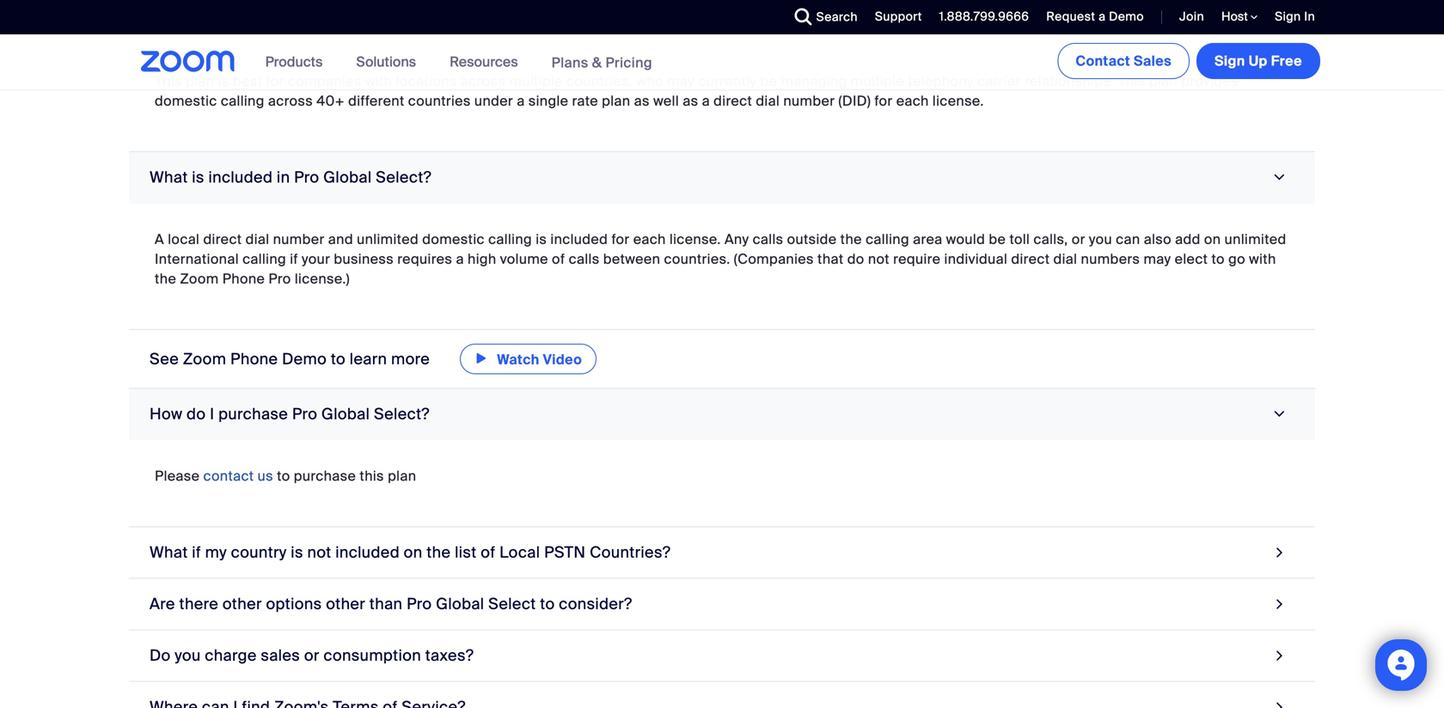 Task type: locate. For each thing, give the bounding box(es) containing it.
global down list
[[436, 594, 484, 614]]

0 vertical spatial do
[[847, 250, 865, 268]]

1 horizontal spatial of
[[552, 250, 565, 268]]

on right add
[[1204, 230, 1221, 248]]

or inside dropdown button
[[304, 646, 320, 666]]

in
[[277, 167, 290, 187]]

1 vertical spatial may
[[1144, 250, 1171, 268]]

0 horizontal spatial with
[[365, 72, 392, 90]]

you
[[1089, 230, 1112, 248], [175, 646, 201, 666]]

right image
[[1268, 169, 1291, 185]]

0 vertical spatial of
[[552, 250, 565, 268]]

1 horizontal spatial be
[[989, 230, 1006, 248]]

what left my
[[150, 543, 188, 562]]

0 vertical spatial global
[[323, 167, 372, 187]]

2 horizontal spatial for
[[875, 92, 893, 110]]

1 vertical spatial global
[[321, 404, 370, 424]]

1 vertical spatial the
[[155, 270, 176, 288]]

zoom logo image
[[141, 51, 235, 72]]

right image inside how do i purchase pro global select? dropdown button
[[1268, 406, 1291, 422]]

1 horizontal spatial dial
[[756, 92, 780, 110]]

what
[[150, 167, 188, 187], [150, 543, 188, 562]]

0 vertical spatial if
[[290, 250, 298, 268]]

contact sales link
[[1058, 43, 1190, 79]]

across
[[461, 72, 506, 90], [268, 92, 313, 110]]

on left list
[[404, 543, 423, 562]]

0 vertical spatial the
[[840, 230, 862, 248]]

i
[[210, 404, 214, 424]]

do inside dropdown button
[[187, 404, 206, 424]]

pro down see zoom phone demo to learn more
[[292, 404, 317, 424]]

plans & pricing link
[[552, 54, 652, 72], [552, 54, 652, 72]]

what for what if my country is not included on the list of local pstn countries?
[[150, 543, 188, 562]]

any
[[725, 230, 749, 248]]

0 horizontal spatial purchase
[[218, 404, 288, 424]]

license.)
[[295, 270, 350, 288]]

is
[[218, 72, 229, 90], [192, 167, 204, 187], [536, 230, 547, 248], [291, 543, 303, 562]]

may up well
[[667, 72, 695, 90]]

this left 'best' at the top of the page
[[155, 72, 182, 90]]

locations
[[396, 72, 457, 90]]

the inside dropdown button
[[427, 543, 451, 562]]

included inside a local direct dial number and unlimited domestic calling is included for each license. any calls outside the calling area would be toll calls, or you can also add on unlimited international calling if your business requires a high volume of calls between countries. (companies that do not require individual direct dial numbers may elect to go with the zoom phone pro license.)
[[551, 230, 608, 248]]

how do i purchase pro global select? button
[[129, 389, 1315, 440]]

1 vertical spatial do
[[187, 404, 206, 424]]

phone down international
[[222, 270, 265, 288]]

or right the sales
[[304, 646, 320, 666]]

included left in
[[208, 167, 273, 187]]

support link
[[862, 0, 926, 34], [875, 9, 922, 25]]

domestic
[[155, 92, 217, 110], [422, 230, 485, 248]]

do left i
[[187, 404, 206, 424]]

in
[[1304, 9, 1315, 25]]

is up local
[[192, 167, 204, 187]]

may down also
[[1144, 250, 1171, 268]]

0 vertical spatial dial
[[756, 92, 780, 110]]

international
[[155, 250, 239, 268]]

this down contact sales
[[1118, 72, 1146, 90]]

as
[[634, 92, 650, 110], [683, 92, 698, 110]]

purchase left this
[[294, 467, 356, 485]]

calling left your
[[243, 250, 286, 268]]

if inside a local direct dial number and unlimited domestic calling is included for each license. any calls outside the calling area would be toll calls, or you can also add on unlimited international calling if your business requires a high volume of calls between countries. (companies that do not require individual direct dial numbers may elect to go with the zoom phone pro license.)
[[290, 250, 298, 268]]

right image
[[1268, 406, 1291, 422], [1272, 541, 1288, 564], [1272, 593, 1288, 616], [1272, 644, 1288, 667], [1272, 696, 1288, 708]]

of right volume
[[552, 250, 565, 268]]

be inside this plan is best for companies with locations across multiple countries, who may currently be managing multiple telephony carrier relationships. this plan provides domestic calling across 40+ different countries under a single rate plan as well as a direct dial number (did) for each license.
[[760, 72, 777, 90]]

license. up 'countries.'
[[670, 230, 721, 248]]

calling
[[221, 92, 265, 110], [488, 230, 532, 248], [866, 230, 909, 248], [243, 250, 286, 268]]

dial down calls,
[[1054, 250, 1077, 268]]

unlimited up "go"
[[1225, 230, 1287, 248]]

0 vertical spatial select?
[[376, 167, 432, 187]]

2 other from the left
[[326, 594, 365, 614]]

demo up how do i purchase pro global select?
[[282, 349, 327, 369]]

1 horizontal spatial license.
[[933, 92, 984, 110]]

direct
[[714, 92, 752, 110], [203, 230, 242, 248], [1011, 250, 1050, 268]]

1.888.799.9666 button
[[926, 0, 1034, 34], [939, 9, 1029, 25]]

domestic down zoom logo
[[155, 92, 217, 110]]

1 vertical spatial be
[[989, 230, 1006, 248]]

of inside a local direct dial number and unlimited domestic calling is included for each license. any calls outside the calling area would be toll calls, or you can also add on unlimited international calling if your business requires a high volume of calls between countries. (companies that do not require individual direct dial numbers may elect to go with the zoom phone pro license.)
[[552, 250, 565, 268]]

0 vertical spatial across
[[461, 72, 506, 90]]

countries
[[408, 92, 471, 110]]

countries,
[[567, 72, 633, 90]]

select? down more
[[374, 404, 430, 424]]

included
[[208, 167, 273, 187], [551, 230, 608, 248], [335, 543, 400, 562]]

1 horizontal spatial as
[[683, 92, 698, 110]]

0 vertical spatial each
[[896, 92, 929, 110]]

1 vertical spatial on
[[404, 543, 423, 562]]

0 horizontal spatial across
[[268, 92, 313, 110]]

resources
[[450, 53, 518, 71]]

what up a
[[150, 167, 188, 187]]

as right well
[[683, 92, 698, 110]]

sign left "in"
[[1275, 9, 1301, 25]]

sign inside button
[[1215, 52, 1245, 70]]

on
[[1204, 230, 1221, 248], [404, 543, 423, 562]]

0 vertical spatial or
[[1072, 230, 1085, 248]]

0 horizontal spatial each
[[633, 230, 666, 248]]

across down products
[[268, 92, 313, 110]]

search button
[[782, 0, 862, 34]]

license. down telephony
[[933, 92, 984, 110]]

1 vertical spatial included
[[551, 230, 608, 248]]

is right the country
[[291, 543, 303, 562]]

number inside this plan is best for companies with locations across multiple countries, who may currently be managing multiple telephony carrier relationships. this plan provides domestic calling across 40+ different countries under a single rate plan as well as a direct dial number (did) for each license.
[[783, 92, 835, 110]]

2 horizontal spatial the
[[840, 230, 862, 248]]

there
[[179, 594, 218, 614]]

please
[[155, 467, 200, 485]]

with
[[365, 72, 392, 90], [1249, 250, 1276, 268]]

phone up how do i purchase pro global select?
[[230, 349, 278, 369]]

0 vertical spatial zoom
[[180, 270, 219, 288]]

solutions button
[[356, 34, 424, 89]]

who
[[636, 72, 663, 90]]

right image inside what if my country is not included on the list of local pstn countries? dropdown button
[[1272, 541, 1288, 564]]

direct up international
[[203, 230, 242, 248]]

on inside dropdown button
[[404, 543, 423, 562]]

multiple up (did)
[[851, 72, 905, 90]]

1 horizontal spatial not
[[868, 250, 890, 268]]

calls up (companies on the top right
[[753, 230, 784, 248]]

purchase inside dropdown button
[[218, 404, 288, 424]]

be left toll
[[989, 230, 1006, 248]]

1 horizontal spatial for
[[612, 230, 630, 248]]

request a demo
[[1046, 9, 1144, 25]]

not left require
[[868, 250, 890, 268]]

companies
[[288, 72, 362, 90]]

pro left license.)
[[269, 270, 291, 288]]

do inside a local direct dial number and unlimited domestic calling is included for each license. any calls outside the calling area would be toll calls, or you can also add on unlimited international calling if your business requires a high volume of calls between countries. (companies that do not require individual direct dial numbers may elect to go with the zoom phone pro license.)
[[847, 250, 865, 268]]

to left "go"
[[1212, 250, 1225, 268]]

0 horizontal spatial license.
[[670, 230, 721, 248]]

2 vertical spatial for
[[612, 230, 630, 248]]

2 vertical spatial global
[[436, 594, 484, 614]]

1 vertical spatial domestic
[[422, 230, 485, 248]]

dial down what is included in pro global select?
[[246, 230, 269, 248]]

if left your
[[290, 250, 298, 268]]

well
[[653, 92, 679, 110]]

select
[[488, 594, 536, 614]]

to inside a local direct dial number and unlimited domestic calling is included for each license. any calls outside the calling area would be toll calls, or you can also add on unlimited international calling if your business requires a high volume of calls between countries. (companies that do not require individual direct dial numbers may elect to go with the zoom phone pro license.)
[[1212, 250, 1225, 268]]

2 horizontal spatial dial
[[1054, 250, 1077, 268]]

0 horizontal spatial included
[[208, 167, 273, 187]]

may
[[667, 72, 695, 90], [1144, 250, 1171, 268]]

requires
[[397, 250, 452, 268]]

with right "go"
[[1249, 250, 1276, 268]]

1 vertical spatial not
[[307, 543, 331, 562]]

not
[[868, 250, 890, 268], [307, 543, 331, 562]]

to right us
[[277, 467, 290, 485]]

this
[[360, 467, 384, 485]]

what is included in pro global select? button
[[129, 152, 1315, 204]]

global inside are there other options other than pro global select to consider? dropdown button
[[436, 594, 484, 614]]

1 multiple from the left
[[509, 72, 563, 90]]

1 vertical spatial each
[[633, 230, 666, 248]]

2 vertical spatial direct
[[1011, 250, 1050, 268]]

1 vertical spatial of
[[481, 543, 495, 562]]

select? inside what is included in pro global select? dropdown button
[[376, 167, 432, 187]]

plan down sales
[[1149, 72, 1178, 90]]

direct inside this plan is best for companies with locations across multiple countries, who may currently be managing multiple telephony carrier relationships. this plan provides domestic calling across 40+ different countries under a single rate plan as well as a direct dial number (did) for each license.
[[714, 92, 752, 110]]

0 horizontal spatial unlimited
[[357, 230, 419, 248]]

be right currently
[[760, 72, 777, 90]]

play image
[[474, 348, 489, 369]]

0 vertical spatial license.
[[933, 92, 984, 110]]

sign for sign up free
[[1215, 52, 1245, 70]]

included up than
[[335, 543, 400, 562]]

please contact us to purchase this plan
[[155, 467, 416, 485]]

1 horizontal spatial unlimited
[[1225, 230, 1287, 248]]

1 horizontal spatial do
[[847, 250, 865, 268]]

0 vertical spatial direct
[[714, 92, 752, 110]]

global up and
[[323, 167, 372, 187]]

0 vertical spatial not
[[868, 250, 890, 268]]

1 horizontal spatial with
[[1249, 250, 1276, 268]]

is inside a local direct dial number and unlimited domestic calling is included for each license. any calls outside the calling area would be toll calls, or you can also add on unlimited international calling if your business requires a high volume of calls between countries. (companies that do not require individual direct dial numbers may elect to go with the zoom phone pro license.)
[[536, 230, 547, 248]]

how
[[150, 404, 183, 424]]

1 vertical spatial direct
[[203, 230, 242, 248]]

phone inside a local direct dial number and unlimited domestic calling is included for each license. any calls outside the calling area would be toll calls, or you can also add on unlimited international calling if your business requires a high volume of calls between countries. (companies that do not require individual direct dial numbers may elect to go with the zoom phone pro license.)
[[222, 270, 265, 288]]

not up options
[[307, 543, 331, 562]]

watch
[[497, 351, 540, 369]]

global inside how do i purchase pro global select? dropdown button
[[321, 404, 370, 424]]

this
[[155, 72, 182, 90], [1118, 72, 1146, 90]]

request
[[1046, 9, 1096, 25]]

right image inside are there other options other than pro global select to consider? dropdown button
[[1272, 593, 1288, 616]]

as down who
[[634, 92, 650, 110]]

select? inside how do i purchase pro global select? dropdown button
[[374, 404, 430, 424]]

with up different
[[365, 72, 392, 90]]

each up between
[[633, 230, 666, 248]]

taxes?
[[425, 646, 474, 666]]

see
[[150, 349, 179, 369]]

zoom down international
[[180, 270, 219, 288]]

a left high
[[456, 250, 464, 268]]

a inside a local direct dial number and unlimited domestic calling is included for each license. any calls outside the calling area would be toll calls, or you can also add on unlimited international calling if your business requires a high volume of calls between countries. (companies that do not require individual direct dial numbers may elect to go with the zoom phone pro license.)
[[456, 250, 464, 268]]

0 vertical spatial be
[[760, 72, 777, 90]]

sign in
[[1275, 9, 1315, 25]]

join link
[[1167, 0, 1209, 34], [1179, 9, 1204, 25]]

0 horizontal spatial sign
[[1215, 52, 1245, 70]]

number up your
[[273, 230, 325, 248]]

for inside a local direct dial number and unlimited domestic calling is included for each license. any calls outside the calling area would be toll calls, or you can also add on unlimited international calling if your business requires a high volume of calls between countries. (companies that do not require individual direct dial numbers may elect to go with the zoom phone pro license.)
[[612, 230, 630, 248]]

a down currently
[[702, 92, 710, 110]]

are
[[150, 594, 175, 614]]

domestic up high
[[422, 230, 485, 248]]

right image inside do you charge sales or consumption taxes? dropdown button
[[1272, 644, 1288, 667]]

zoom inside a local direct dial number and unlimited domestic calling is included for each license. any calls outside the calling area would be toll calls, or you can also add on unlimited international calling if your business requires a high volume of calls between countries. (companies that do not require individual direct dial numbers may elect to go with the zoom phone pro license.)
[[180, 270, 219, 288]]

global down learn
[[321, 404, 370, 424]]

0 vertical spatial may
[[667, 72, 695, 90]]

0 horizontal spatial this
[[155, 72, 182, 90]]

for right (did)
[[875, 92, 893, 110]]

0 horizontal spatial on
[[404, 543, 423, 562]]

1 horizontal spatial demo
[[1109, 9, 1144, 25]]

charge
[[205, 646, 257, 666]]

1 vertical spatial select?
[[374, 404, 430, 424]]

what for what is included in pro global select?
[[150, 167, 188, 187]]

1 horizontal spatial the
[[427, 543, 451, 562]]

to left learn
[[331, 349, 346, 369]]

0 horizontal spatial you
[[175, 646, 201, 666]]

dial down currently
[[756, 92, 780, 110]]

0 horizontal spatial do
[[187, 404, 206, 424]]

number
[[783, 92, 835, 110], [273, 230, 325, 248]]

0 vertical spatial phone
[[222, 270, 265, 288]]

1 horizontal spatial each
[[896, 92, 929, 110]]

2 vertical spatial dial
[[1054, 250, 1077, 268]]

1 horizontal spatial across
[[461, 72, 506, 90]]

1 other from the left
[[223, 594, 262, 614]]

sign up free
[[1215, 52, 1302, 70]]

direct down currently
[[714, 92, 752, 110]]

0 horizontal spatial if
[[192, 543, 201, 562]]

1 horizontal spatial other
[[326, 594, 365, 614]]

provides
[[1181, 72, 1239, 90]]

purchase right i
[[218, 404, 288, 424]]

0 horizontal spatial multiple
[[509, 72, 563, 90]]

2 horizontal spatial direct
[[1011, 250, 1050, 268]]

meetings navigation
[[1054, 34, 1324, 83]]

right image for are there other options other than pro global select to consider?
[[1272, 593, 1288, 616]]

1 vertical spatial if
[[192, 543, 201, 562]]

global inside what is included in pro global select? dropdown button
[[323, 167, 372, 187]]

1 vertical spatial dial
[[246, 230, 269, 248]]

for down products
[[266, 72, 284, 90]]

1 vertical spatial what
[[150, 543, 188, 562]]

if left my
[[192, 543, 201, 562]]

2 multiple from the left
[[851, 72, 905, 90]]

2 vertical spatial included
[[335, 543, 400, 562]]

between
[[603, 250, 660, 268]]

0 vertical spatial on
[[1204, 230, 1221, 248]]

to right 'select' in the left of the page
[[540, 594, 555, 614]]

do right that
[[847, 250, 865, 268]]

0 horizontal spatial of
[[481, 543, 495, 562]]

or right calls,
[[1072, 230, 1085, 248]]

direct down toll
[[1011, 250, 1050, 268]]

license. inside this plan is best for companies with locations across multiple countries, who may currently be managing multiple telephony carrier relationships. this plan provides domestic calling across 40+ different countries under a single rate plan as well as a direct dial number (did) for each license.
[[933, 92, 984, 110]]

1 horizontal spatial sign
[[1275, 9, 1301, 25]]

zoom right see
[[183, 349, 226, 369]]

number down the managing
[[783, 92, 835, 110]]

0 vertical spatial demo
[[1109, 9, 1144, 25]]

1 horizontal spatial if
[[290, 250, 298, 268]]

each down telephony
[[896, 92, 929, 110]]

of right list
[[481, 543, 495, 562]]

included up between
[[551, 230, 608, 248]]

1 vertical spatial across
[[268, 92, 313, 110]]

calls left between
[[569, 250, 600, 268]]

sign up provides
[[1215, 52, 1245, 70]]

is inside what is included in pro global select? dropdown button
[[192, 167, 204, 187]]

other left than
[[326, 594, 365, 614]]

0 vertical spatial what
[[150, 167, 188, 187]]

the down international
[[155, 270, 176, 288]]

2 unlimited from the left
[[1225, 230, 1287, 248]]

0 vertical spatial you
[[1089, 230, 1112, 248]]

with inside a local direct dial number and unlimited domestic calling is included for each license. any calls outside the calling area would be toll calls, or you can also add on unlimited international calling if your business requires a high volume of calls between countries. (companies that do not require individual direct dial numbers may elect to go with the zoom phone pro license.)
[[1249, 250, 1276, 268]]

watch video
[[497, 351, 582, 369]]

each inside this plan is best for companies with locations across multiple countries, who may currently be managing multiple telephony carrier relationships. this plan provides domestic calling across 40+ different countries under a single rate plan as well as a direct dial number (did) for each license.
[[896, 92, 929, 110]]

global for purchase
[[321, 404, 370, 424]]

calling down 'best' at the top of the page
[[221, 92, 265, 110]]

1 horizontal spatial on
[[1204, 230, 1221, 248]]

the up that
[[840, 230, 862, 248]]

domestic inside this plan is best for companies with locations across multiple countries, who may currently be managing multiple telephony carrier relationships. this plan provides domestic calling across 40+ different countries under a single rate plan as well as a direct dial number (did) for each license.
[[155, 92, 217, 110]]

0 horizontal spatial calls
[[569, 250, 600, 268]]

0 horizontal spatial as
[[634, 92, 650, 110]]

1 vertical spatial or
[[304, 646, 320, 666]]

1 what from the top
[[150, 167, 188, 187]]

0 vertical spatial included
[[208, 167, 273, 187]]

1 vertical spatial with
[[1249, 250, 1276, 268]]

single
[[529, 92, 569, 110]]

select? down different
[[376, 167, 432, 187]]

is up volume
[[536, 230, 547, 248]]

toll
[[1010, 230, 1030, 248]]

that
[[818, 250, 844, 268]]

1 vertical spatial license.
[[670, 230, 721, 248]]

1 horizontal spatial number
[[783, 92, 835, 110]]

is left 'best' at the top of the page
[[218, 72, 229, 90]]

you right do
[[175, 646, 201, 666]]

consider?
[[559, 594, 632, 614]]

banner
[[120, 34, 1324, 91]]

join
[[1179, 9, 1204, 25]]

you up numbers
[[1089, 230, 1112, 248]]

plan right this
[[388, 467, 416, 485]]

(companies
[[734, 250, 814, 268]]

other right "there"
[[223, 594, 262, 614]]

contact
[[203, 467, 254, 485]]

2 what from the top
[[150, 543, 188, 562]]

sign for sign in
[[1275, 9, 1301, 25]]

number inside a local direct dial number and unlimited domestic calling is included for each license. any calls outside the calling area would be toll calls, or you can also add on unlimited international calling if your business requires a high volume of calls between countries. (companies that do not require individual direct dial numbers may elect to go with the zoom phone pro license.)
[[273, 230, 325, 248]]

0 vertical spatial number
[[783, 92, 835, 110]]

1 unlimited from the left
[[357, 230, 419, 248]]

zoom
[[180, 270, 219, 288], [183, 349, 226, 369]]

of
[[552, 250, 565, 268], [481, 543, 495, 562]]

1 vertical spatial sign
[[1215, 52, 1245, 70]]

1 this from the left
[[155, 72, 182, 90]]

pro
[[294, 167, 319, 187], [269, 270, 291, 288], [292, 404, 317, 424], [407, 594, 432, 614]]

individual
[[944, 250, 1008, 268]]

2 horizontal spatial included
[[551, 230, 608, 248]]

list
[[455, 543, 477, 562]]

demo up the contact sales link on the right of the page
[[1109, 9, 1144, 25]]

other
[[223, 594, 262, 614], [326, 594, 365, 614]]

the left list
[[427, 543, 451, 562]]

across down resources
[[461, 72, 506, 90]]

do
[[847, 250, 865, 268], [187, 404, 206, 424]]

unlimited up business
[[357, 230, 419, 248]]

0 horizontal spatial not
[[307, 543, 331, 562]]

multiple up single
[[509, 72, 563, 90]]

not inside a local direct dial number and unlimited domestic calling is included for each license. any calls outside the calling area would be toll calls, or you can also add on unlimited international calling if your business requires a high volume of calls between countries. (companies that do not require individual direct dial numbers may elect to go with the zoom phone pro license.)
[[868, 250, 890, 268]]

demo
[[1109, 9, 1144, 25], [282, 349, 327, 369]]

1.888.799.9666
[[939, 9, 1029, 25]]

2 vertical spatial the
[[427, 543, 451, 562]]

0 horizontal spatial be
[[760, 72, 777, 90]]

right image for what if my country is not included on the list of local pstn countries?
[[1272, 541, 1288, 564]]

request a demo link
[[1034, 0, 1148, 34], [1046, 9, 1144, 25]]

for up between
[[612, 230, 630, 248]]

1 horizontal spatial this
[[1118, 72, 1146, 90]]



Task type: vqa. For each thing, say whether or not it's contained in the screenshot.
Laser image
no



Task type: describe. For each thing, give the bounding box(es) containing it.
1 vertical spatial calls
[[569, 250, 600, 268]]

on inside a local direct dial number and unlimited domestic calling is included for each license. any calls outside the calling area would be toll calls, or you can also add on unlimited international calling if your business requires a high volume of calls between countries. (companies that do not require individual direct dial numbers may elect to go with the zoom phone pro license.)
[[1204, 230, 1221, 248]]

pro inside a local direct dial number and unlimited domestic calling is included for each license. any calls outside the calling area would be toll calls, or you can also add on unlimited international calling if your business requires a high volume of calls between countries. (companies that do not require individual direct dial numbers may elect to go with the zoom phone pro license.)
[[269, 270, 291, 288]]

0 horizontal spatial direct
[[203, 230, 242, 248]]

be inside a local direct dial number and unlimited domestic calling is included for each license. any calls outside the calling area would be toll calls, or you can also add on unlimited international calling if your business requires a high volume of calls between countries. (companies that do not require individual direct dial numbers may elect to go with the zoom phone pro license.)
[[989, 230, 1006, 248]]

pro right than
[[407, 594, 432, 614]]

than
[[369, 594, 403, 614]]

calling up volume
[[488, 230, 532, 248]]

volume
[[500, 250, 548, 268]]

watch video link
[[460, 344, 597, 374]]

your
[[302, 250, 330, 268]]

to inside dropdown button
[[540, 594, 555, 614]]

pro right in
[[294, 167, 319, 187]]

different
[[348, 92, 405, 110]]

would
[[946, 230, 985, 248]]

0 horizontal spatial dial
[[246, 230, 269, 248]]

also
[[1144, 230, 1172, 248]]

pricing
[[606, 54, 652, 72]]

with inside this plan is best for companies with locations across multiple countries, who may currently be managing multiple telephony carrier relationships. this plan provides domestic calling across 40+ different countries under a single rate plan as well as a direct dial number (did) for each license.
[[365, 72, 392, 90]]

resources button
[[450, 34, 526, 89]]

1 vertical spatial phone
[[230, 349, 278, 369]]

area
[[913, 230, 943, 248]]

host
[[1222, 9, 1251, 25]]

not inside dropdown button
[[307, 543, 331, 562]]

dial inside this plan is best for companies with locations across multiple countries, who may currently be managing multiple telephony carrier relationships. this plan provides domestic calling across 40+ different countries under a single rate plan as well as a direct dial number (did) for each license.
[[756, 92, 780, 110]]

up
[[1249, 52, 1268, 70]]

plans
[[552, 54, 588, 72]]

sales
[[1134, 52, 1172, 70]]

1 horizontal spatial purchase
[[294, 467, 356, 485]]

1 horizontal spatial included
[[335, 543, 400, 562]]

and
[[328, 230, 353, 248]]

products
[[265, 53, 323, 71]]

1 horizontal spatial calls
[[753, 230, 784, 248]]

host button
[[1222, 9, 1258, 25]]

options
[[266, 594, 322, 614]]

calling inside this plan is best for companies with locations across multiple countries, who may currently be managing multiple telephony carrier relationships. this plan provides domestic calling across 40+ different countries under a single rate plan as well as a direct dial number (did) for each license.
[[221, 92, 265, 110]]

each inside a local direct dial number and unlimited domestic calling is included for each license. any calls outside the calling area would be toll calls, or you can also add on unlimited international calling if your business requires a high volume of calls between countries. (companies that do not require individual direct dial numbers may elect to go with the zoom phone pro license.)
[[633, 230, 666, 248]]

or inside a local direct dial number and unlimited domestic calling is included for each license. any calls outside the calling area would be toll calls, or you can also add on unlimited international calling if your business requires a high volume of calls between countries. (companies that do not require individual direct dial numbers may elect to go with the zoom phone pro license.)
[[1072, 230, 1085, 248]]

us
[[258, 467, 273, 485]]

sales
[[261, 646, 300, 666]]

you inside do you charge sales or consumption taxes? dropdown button
[[175, 646, 201, 666]]

managing
[[781, 72, 847, 90]]

what if my country is not included on the list of local pstn countries? button
[[129, 527, 1315, 579]]

2 as from the left
[[683, 92, 698, 110]]

countries.
[[664, 250, 730, 268]]

0 horizontal spatial for
[[266, 72, 284, 90]]

are there other options other than pro global select to consider?
[[150, 594, 632, 614]]

a
[[155, 230, 164, 248]]

0 horizontal spatial demo
[[282, 349, 327, 369]]

high
[[468, 250, 496, 268]]

plans & pricing
[[552, 54, 652, 72]]

pstn
[[544, 543, 586, 562]]

currently
[[698, 72, 757, 90]]

contact sales
[[1076, 52, 1172, 70]]

outside
[[787, 230, 837, 248]]

do
[[150, 646, 171, 666]]

do you charge sales or consumption taxes?
[[150, 646, 474, 666]]

search
[[816, 9, 858, 25]]

products button
[[265, 34, 330, 89]]

carrier
[[977, 72, 1021, 90]]

do you charge sales or consumption taxes? button
[[129, 630, 1315, 682]]

local
[[168, 230, 200, 248]]

rate
[[572, 92, 598, 110]]

contact
[[1076, 52, 1130, 70]]

global for in
[[323, 167, 372, 187]]

banner containing contact sales
[[120, 34, 1324, 91]]

video
[[543, 351, 582, 369]]

join link up 'meetings' navigation
[[1179, 9, 1204, 25]]

local
[[500, 543, 540, 562]]

best
[[233, 72, 262, 90]]

if inside what if my country is not included on the list of local pstn countries? dropdown button
[[192, 543, 201, 562]]

domestic inside a local direct dial number and unlimited domestic calling is included for each license. any calls outside the calling area would be toll calls, or you can also add on unlimited international calling if your business requires a high volume of calls between countries. (companies that do not require individual direct dial numbers may elect to go with the zoom phone pro license.)
[[422, 230, 485, 248]]

solutions
[[356, 53, 416, 71]]

is inside this plan is best for companies with locations across multiple countries, who may currently be managing multiple telephony carrier relationships. this plan provides domestic calling across 40+ different countries under a single rate plan as well as a direct dial number (did) for each license.
[[218, 72, 229, 90]]

of inside dropdown button
[[481, 543, 495, 562]]

select? for how do i purchase pro global select?
[[374, 404, 430, 424]]

contact us link
[[203, 467, 273, 485]]

require
[[893, 250, 941, 268]]

under
[[474, 92, 513, 110]]

right image for how do i purchase pro global select?
[[1268, 406, 1291, 422]]

may inside a local direct dial number and unlimited domestic calling is included for each license. any calls outside the calling area would be toll calls, or you can also add on unlimited international calling if your business requires a high volume of calls between countries. (companies that do not require individual direct dial numbers may elect to go with the zoom phone pro license.)
[[1144, 250, 1171, 268]]

relationships.
[[1025, 72, 1114, 90]]

may inside this plan is best for companies with locations across multiple countries, who may currently be managing multiple telephony carrier relationships. this plan provides domestic calling across 40+ different countries under a single rate plan as well as a direct dial number (did) for each license.
[[667, 72, 695, 90]]

this plan is best for companies with locations across multiple countries, who may currently be managing multiple telephony carrier relationships. this plan provides domestic calling across 40+ different countries under a single rate plan as well as a direct dial number (did) for each license.
[[155, 72, 1239, 110]]

you inside a local direct dial number and unlimited domestic calling is included for each license. any calls outside the calling area would be toll calls, or you can also add on unlimited international calling if your business requires a high volume of calls between countries. (companies that do not require individual direct dial numbers may elect to go with the zoom phone pro license.)
[[1089, 230, 1112, 248]]

countries?
[[590, 543, 671, 562]]

consumption
[[324, 646, 421, 666]]

a local direct dial number and unlimited domestic calling is included for each license. any calls outside the calling area would be toll calls, or you can also add on unlimited international calling if your business requires a high volume of calls between countries. (companies that do not require individual direct dial numbers may elect to go with the zoom phone pro license.)
[[155, 230, 1287, 288]]

1 vertical spatial for
[[875, 92, 893, 110]]

right image for do you charge sales or consumption taxes?
[[1272, 644, 1288, 667]]

learn
[[350, 349, 387, 369]]

select? for what is included in pro global select?
[[376, 167, 432, 187]]

numbers
[[1081, 250, 1140, 268]]

see zoom phone demo to learn more
[[150, 349, 434, 369]]

(did)
[[839, 92, 871, 110]]

can
[[1116, 230, 1140, 248]]

a right the under
[[517, 92, 525, 110]]

pro inside dropdown button
[[292, 404, 317, 424]]

support
[[875, 9, 922, 25]]

1 vertical spatial zoom
[[183, 349, 226, 369]]

business
[[334, 250, 394, 268]]

&
[[592, 54, 602, 72]]

free
[[1271, 52, 1302, 70]]

2 this from the left
[[1118, 72, 1146, 90]]

add
[[1175, 230, 1201, 248]]

join link left host
[[1167, 0, 1209, 34]]

a right request
[[1099, 9, 1106, 25]]

product information navigation
[[252, 34, 665, 91]]

is inside what if my country is not included on the list of local pstn countries? dropdown button
[[291, 543, 303, 562]]

what is included in pro global select?
[[150, 167, 432, 187]]

calls,
[[1034, 230, 1068, 248]]

plan down countries,
[[602, 92, 631, 110]]

plan left 'best' at the top of the page
[[186, 72, 214, 90]]

elect
[[1175, 250, 1208, 268]]

are there other options other than pro global select to consider? button
[[129, 579, 1315, 630]]

1 as from the left
[[634, 92, 650, 110]]

license. inside a local direct dial number and unlimited domestic calling is included for each license. any calls outside the calling area would be toll calls, or you can also add on unlimited international calling if your business requires a high volume of calls between countries. (companies that do not require individual direct dial numbers may elect to go with the zoom phone pro license.)
[[670, 230, 721, 248]]

calling up require
[[866, 230, 909, 248]]

telephony
[[908, 72, 974, 90]]



